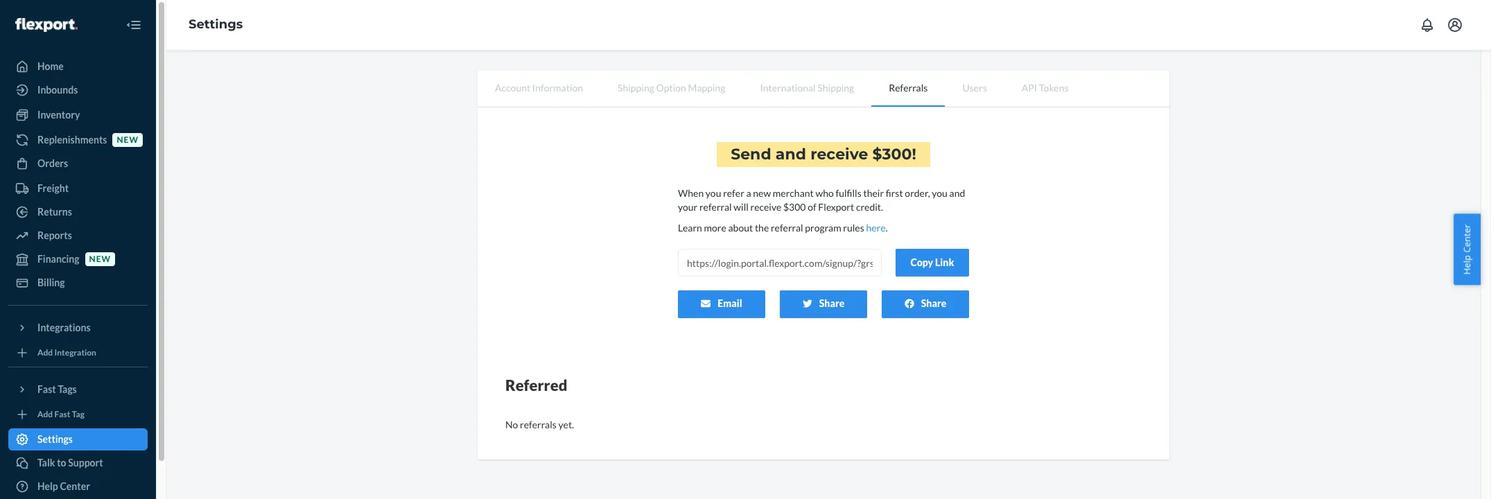 Task type: locate. For each thing, give the bounding box(es) containing it.
settings
[[189, 17, 243, 32], [37, 433, 73, 445]]

share right twitter icon
[[820, 298, 845, 309]]

shipping option mapping tab
[[601, 71, 743, 105]]

orders
[[37, 157, 68, 169]]

credit.
[[856, 201, 884, 213]]

1 share from the left
[[820, 298, 845, 309]]

1 vertical spatial receive
[[751, 201, 782, 213]]

new right a
[[753, 187, 771, 199]]

1 horizontal spatial settings
[[189, 17, 243, 32]]

fast left tags
[[37, 384, 56, 395]]

yet.
[[559, 419, 574, 431]]

and
[[776, 145, 807, 164], [950, 187, 966, 199]]

add fast tag link
[[8, 406, 148, 423]]

shipping
[[618, 82, 655, 94], [818, 82, 855, 94]]

0 vertical spatial referral
[[700, 201, 732, 213]]

new
[[117, 135, 139, 145], [753, 187, 771, 199], [89, 254, 111, 265]]

program
[[805, 222, 842, 234]]

talk to support
[[37, 457, 103, 469]]

api
[[1022, 82, 1038, 94]]

copy link button
[[896, 249, 970, 277]]

add
[[37, 348, 53, 358], [37, 409, 53, 420]]

account information tab
[[478, 71, 601, 105]]

2 shipping from the left
[[818, 82, 855, 94]]

send
[[731, 145, 772, 164]]

add down the fast tags
[[37, 409, 53, 420]]

None text field
[[678, 249, 882, 277]]

1 horizontal spatial you
[[932, 187, 948, 199]]

and right "order,"
[[950, 187, 966, 199]]

here
[[867, 222, 886, 234]]

your
[[678, 201, 698, 213]]

referral right the
[[771, 222, 804, 234]]

0 vertical spatial help center
[[1462, 224, 1474, 275]]

1 horizontal spatial and
[[950, 187, 966, 199]]

0 vertical spatial settings
[[189, 17, 243, 32]]

financing
[[37, 253, 79, 265]]

.
[[886, 222, 888, 234]]

fast
[[37, 384, 56, 395], [54, 409, 70, 420]]

receive up the
[[751, 201, 782, 213]]

tab list
[[478, 71, 1170, 107]]

reports
[[37, 230, 72, 241]]

1 vertical spatial add
[[37, 409, 53, 420]]

referral up more
[[700, 201, 732, 213]]

fulfills
[[836, 187, 862, 199]]

inbounds
[[37, 84, 78, 96]]

1 vertical spatial new
[[753, 187, 771, 199]]

1 vertical spatial help center
[[37, 481, 90, 492]]

share for twitter icon
[[820, 298, 845, 309]]

1 add from the top
[[37, 348, 53, 358]]

shipping option mapping
[[618, 82, 726, 94]]

new down reports link
[[89, 254, 111, 265]]

you left 'refer' on the top of the page
[[706, 187, 722, 199]]

option
[[656, 82, 686, 94]]

add integration
[[37, 348, 96, 358]]

learn more about the referral program rules here .
[[678, 222, 888, 234]]

0 vertical spatial settings link
[[189, 17, 243, 32]]

1 horizontal spatial receive
[[811, 145, 869, 164]]

no referrals yet.
[[506, 419, 574, 431]]

settings link
[[189, 17, 243, 32], [8, 429, 148, 451]]

0 vertical spatial center
[[1462, 224, 1474, 253]]

integrations
[[37, 322, 91, 334]]

share right facebook image
[[921, 298, 947, 309]]

fast tags button
[[8, 379, 148, 401]]

shipping right the international on the top
[[818, 82, 855, 94]]

help center
[[1462, 224, 1474, 275], [37, 481, 90, 492]]

new for financing
[[89, 254, 111, 265]]

0 horizontal spatial center
[[60, 481, 90, 492]]

0 horizontal spatial help
[[37, 481, 58, 492]]

email link
[[678, 291, 766, 318]]

1 horizontal spatial share link
[[882, 291, 970, 318]]

you right "order,"
[[932, 187, 948, 199]]

0 horizontal spatial share link
[[780, 291, 868, 318]]

1 vertical spatial help
[[37, 481, 58, 492]]

a
[[747, 187, 751, 199]]

and up merchant
[[776, 145, 807, 164]]

0 horizontal spatial and
[[776, 145, 807, 164]]

referral inside when you refer a new merchant who fulfills their first order, you and your referral will receive
[[700, 201, 732, 213]]

2 add from the top
[[37, 409, 53, 420]]

fast tags
[[37, 384, 77, 395]]

2 vertical spatial new
[[89, 254, 111, 265]]

0 horizontal spatial you
[[706, 187, 722, 199]]

inventory
[[37, 109, 80, 121]]

receive up fulfills
[[811, 145, 869, 164]]

1 horizontal spatial new
[[117, 135, 139, 145]]

add for add fast tag
[[37, 409, 53, 420]]

1 vertical spatial center
[[60, 481, 90, 492]]

0 vertical spatial add
[[37, 348, 53, 358]]

2 horizontal spatial new
[[753, 187, 771, 199]]

the
[[755, 222, 769, 234]]

billing
[[37, 277, 65, 289]]

0 vertical spatial fast
[[37, 384, 56, 395]]

0 horizontal spatial share
[[820, 298, 845, 309]]

copy
[[911, 257, 934, 268]]

referral
[[700, 201, 732, 213], [771, 222, 804, 234]]

0 horizontal spatial new
[[89, 254, 111, 265]]

1 vertical spatial referral
[[771, 222, 804, 234]]

0 horizontal spatial settings
[[37, 433, 73, 445]]

0 vertical spatial help
[[1462, 255, 1474, 275]]

share
[[820, 298, 845, 309], [921, 298, 947, 309]]

$300 up first
[[873, 145, 912, 164]]

send and receive $300 !
[[731, 145, 917, 164]]

their
[[864, 187, 884, 199]]

center
[[1462, 224, 1474, 253], [60, 481, 90, 492]]

1 horizontal spatial center
[[1462, 224, 1474, 253]]

users
[[963, 82, 987, 94]]

add left integration
[[37, 348, 53, 358]]

shipping left option
[[618, 82, 655, 94]]

help
[[1462, 255, 1474, 275], [37, 481, 58, 492]]

$300 down merchant
[[784, 201, 806, 213]]

close navigation image
[[126, 17, 142, 33]]

share link
[[780, 291, 868, 318], [882, 291, 970, 318]]

learn
[[678, 222, 702, 234]]

of
[[808, 201, 817, 213]]

tags
[[58, 384, 77, 395]]

home link
[[8, 55, 148, 78]]

1 horizontal spatial help
[[1462, 255, 1474, 275]]

0 horizontal spatial receive
[[751, 201, 782, 213]]

1 vertical spatial settings
[[37, 433, 73, 445]]

integration
[[54, 348, 96, 358]]

flexport logo image
[[15, 18, 78, 32]]

open account menu image
[[1447, 17, 1464, 33]]

add integration link
[[8, 345, 148, 361]]

link
[[936, 257, 955, 268]]

rules
[[844, 222, 865, 234]]

0 horizontal spatial shipping
[[618, 82, 655, 94]]

1 shipping from the left
[[618, 82, 655, 94]]

fast left tag
[[54, 409, 70, 420]]

$300
[[873, 145, 912, 164], [784, 201, 806, 213]]

receive
[[811, 145, 869, 164], [751, 201, 782, 213]]

talk to support button
[[8, 452, 148, 474]]

you
[[706, 187, 722, 199], [932, 187, 948, 199]]

international shipping tab
[[743, 71, 872, 105]]

api tokens
[[1022, 82, 1069, 94]]

1 horizontal spatial shipping
[[818, 82, 855, 94]]

share for facebook image
[[921, 298, 947, 309]]

1 horizontal spatial share
[[921, 298, 947, 309]]

0 vertical spatial new
[[117, 135, 139, 145]]

1 vertical spatial settings link
[[8, 429, 148, 451]]

when
[[678, 187, 704, 199]]

1 vertical spatial $300
[[784, 201, 806, 213]]

2 share from the left
[[921, 298, 947, 309]]

1 vertical spatial and
[[950, 187, 966, 199]]

mapping
[[688, 82, 726, 94]]

0 horizontal spatial referral
[[700, 201, 732, 213]]

1 horizontal spatial help center
[[1462, 224, 1474, 275]]

0 vertical spatial $300
[[873, 145, 912, 164]]

new up orders link
[[117, 135, 139, 145]]



Task type: vqa. For each thing, say whether or not it's contained in the screenshot.
Fast Tags
yes



Task type: describe. For each thing, give the bounding box(es) containing it.
home
[[37, 60, 64, 72]]

international shipping
[[760, 82, 855, 94]]

no
[[506, 419, 518, 431]]

api tokens tab
[[1005, 71, 1086, 105]]

and inside when you refer a new merchant who fulfills their first order, you and your referral will receive
[[950, 187, 966, 199]]

open notifications image
[[1420, 17, 1436, 33]]

1 horizontal spatial referral
[[771, 222, 804, 234]]

will
[[734, 201, 749, 213]]

0 horizontal spatial $300
[[784, 201, 806, 213]]

help center link
[[8, 476, 148, 498]]

email
[[718, 298, 743, 309]]

help center inside button
[[1462, 224, 1474, 275]]

add fast tag
[[37, 409, 85, 420]]

orders link
[[8, 153, 148, 175]]

$300 of flexport credit.
[[784, 201, 884, 213]]

inbounds link
[[8, 79, 148, 101]]

billing link
[[8, 272, 148, 294]]

1 share link from the left
[[780, 291, 868, 318]]

freight link
[[8, 178, 148, 200]]

referred
[[506, 376, 568, 395]]

0 vertical spatial receive
[[811, 145, 869, 164]]

!
[[912, 145, 917, 164]]

facebook image
[[905, 299, 915, 309]]

tab list containing account information
[[478, 71, 1170, 107]]

2 you from the left
[[932, 187, 948, 199]]

first
[[886, 187, 903, 199]]

more
[[704, 222, 727, 234]]

help center button
[[1455, 214, 1481, 285]]

0 horizontal spatial help center
[[37, 481, 90, 492]]

fast inside 'dropdown button'
[[37, 384, 56, 395]]

twitter image
[[803, 299, 813, 309]]

tag
[[72, 409, 85, 420]]

international
[[760, 82, 816, 94]]

to
[[57, 457, 66, 469]]

help inside the help center button
[[1462, 255, 1474, 275]]

tokens
[[1039, 82, 1069, 94]]

order,
[[905, 187, 930, 199]]

refer
[[723, 187, 745, 199]]

1 you from the left
[[706, 187, 722, 199]]

here link
[[867, 222, 886, 234]]

0 horizontal spatial settings link
[[8, 429, 148, 451]]

replenishments
[[37, 134, 107, 146]]

about
[[729, 222, 753, 234]]

center inside help center link
[[60, 481, 90, 492]]

returns link
[[8, 201, 148, 223]]

returns
[[37, 206, 72, 218]]

1 horizontal spatial $300
[[873, 145, 912, 164]]

reports link
[[8, 225, 148, 247]]

center inside the help center button
[[1462, 224, 1474, 253]]

1 vertical spatial fast
[[54, 409, 70, 420]]

envelope image
[[701, 299, 711, 309]]

help inside help center link
[[37, 481, 58, 492]]

new for replenishments
[[117, 135, 139, 145]]

account
[[495, 82, 531, 94]]

0 vertical spatial and
[[776, 145, 807, 164]]

who
[[816, 187, 834, 199]]

new inside when you refer a new merchant who fulfills their first order, you and your referral will receive
[[753, 187, 771, 199]]

users tab
[[946, 71, 1005, 105]]

freight
[[37, 182, 69, 194]]

referrals
[[889, 82, 928, 94]]

flexport
[[819, 201, 855, 213]]

referrals tab
[[872, 71, 946, 107]]

when you refer a new merchant who fulfills their first order, you and your referral will receive
[[678, 187, 966, 213]]

information
[[533, 82, 583, 94]]

talk
[[37, 457, 55, 469]]

support
[[68, 457, 103, 469]]

inventory link
[[8, 104, 148, 126]]

2 share link from the left
[[882, 291, 970, 318]]

copy link
[[911, 257, 955, 268]]

referrals
[[520, 419, 557, 431]]

1 horizontal spatial settings link
[[189, 17, 243, 32]]

receive inside when you refer a new merchant who fulfills their first order, you and your referral will receive
[[751, 201, 782, 213]]

integrations button
[[8, 317, 148, 339]]

merchant
[[773, 187, 814, 199]]

account information
[[495, 82, 583, 94]]

add for add integration
[[37, 348, 53, 358]]



